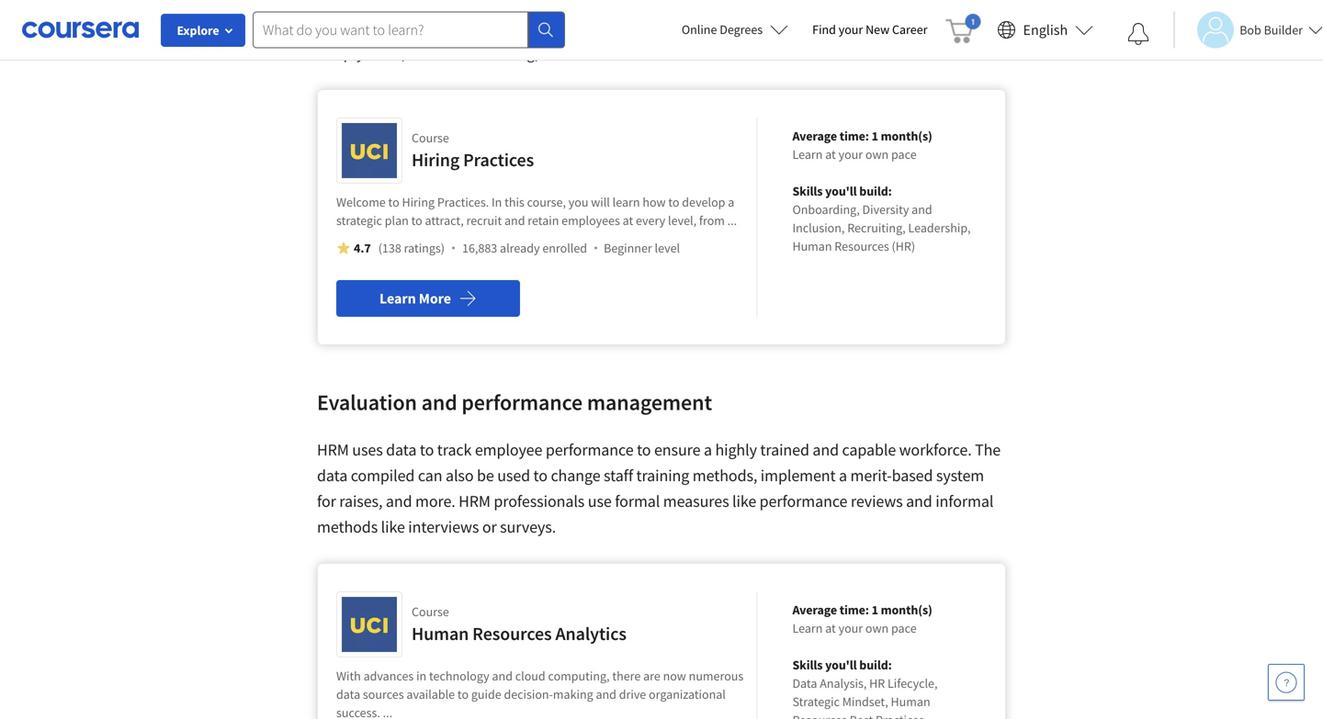 Task type: vqa. For each thing, say whether or not it's contained in the screenshot.
of to the left
no



Task type: locate. For each thing, give the bounding box(es) containing it.
data up compiled
[[386, 440, 417, 460]]

1 for hiring practices
[[872, 128, 879, 144]]

beginner
[[604, 240, 652, 256]]

you'll inside skills you'll build: onboarding, diversity and inclusion, recruiting, leadership, human resources (hr)
[[825, 183, 857, 199]]

0 vertical spatial human
[[793, 238, 832, 255]]

used
[[497, 465, 530, 486]]

1 horizontal spatial practices
[[876, 712, 924, 720]]

resources inside skills you'll build: onboarding, diversity and inclusion, recruiting, leadership, human resources (hr)
[[835, 238, 889, 255]]

develop
[[682, 194, 726, 210]]

learn for hiring practices
[[793, 146, 823, 163]]

university of california, irvine image up advances in the left of the page
[[342, 597, 397, 653]]

measures
[[663, 491, 729, 512]]

explore
[[177, 22, 219, 39]]

0 vertical spatial learn
[[793, 146, 823, 163]]

a right develop
[[728, 194, 735, 210]]

available
[[407, 687, 455, 703]]

2 horizontal spatial a
[[839, 465, 847, 486]]

0 vertical spatial data
[[386, 440, 417, 460]]

to up the training
[[637, 440, 651, 460]]

resources inside skills you'll build: data analysis, hr lifecycle, strategic mindset, human resources best practices
[[793, 712, 847, 720]]

university of california, irvine image
[[342, 123, 397, 178], [342, 597, 397, 653]]

hiring up practices.
[[412, 148, 460, 171]]

1 vertical spatial ...
[[383, 705, 393, 720]]

resources down recruiting,
[[835, 238, 889, 255]]

course up in
[[412, 604, 449, 620]]

and down based
[[906, 491, 933, 512]]

you'll up onboarding,
[[825, 183, 857, 199]]

and
[[912, 201, 933, 218], [505, 212, 525, 229], [421, 389, 457, 416], [813, 440, 839, 460], [386, 491, 412, 512], [906, 491, 933, 512], [492, 668, 513, 685], [596, 687, 617, 703]]

1 course from the top
[[412, 130, 449, 146]]

0 vertical spatial a
[[728, 194, 735, 210]]

performance down implement
[[760, 491, 848, 512]]

1 month(s) from the top
[[881, 128, 933, 144]]

0 vertical spatial average time: 1 month(s) learn at your own pace
[[793, 128, 933, 163]]

human down 'lifecycle,'
[[891, 694, 931, 710]]

pace up 'lifecycle,'
[[891, 620, 917, 637]]

month(s) up diversity
[[881, 128, 933, 144]]

from
[[699, 212, 725, 229]]

with advances in technology and cloud computing, there are now numerous data sources available to guide decision-making and drive organizational success. ...
[[336, 668, 744, 720]]

performance up the 'change'
[[546, 440, 634, 460]]

course for hiring practices
[[412, 130, 449, 146]]

university of california, irvine image for hiring practices
[[342, 123, 397, 178]]

2 vertical spatial data
[[336, 687, 360, 703]]

a left highly
[[704, 440, 712, 460]]

a
[[728, 194, 735, 210], [704, 440, 712, 460], [839, 465, 847, 486]]

evaluation
[[317, 389, 417, 416]]

0 vertical spatial course
[[412, 130, 449, 146]]

3 your from the top
[[839, 620, 863, 637]]

0 vertical spatial ...
[[728, 212, 737, 229]]

average time: 1 month(s) learn at your own pace up diversity
[[793, 128, 933, 163]]

1 vertical spatial data
[[317, 465, 348, 486]]

a inside 'welcome to hiring practices. in this course, you will learn how to develop a strategic plan to attract, recruit and retain employees at every level, from ...'
[[728, 194, 735, 210]]

0 vertical spatial your
[[839, 21, 863, 38]]

1 skills from the top
[[793, 183, 823, 199]]

...
[[728, 212, 737, 229], [383, 705, 393, 720]]

to up the can
[[420, 440, 434, 460]]

university of california, irvine image for human resources analytics
[[342, 597, 397, 653]]

course inside course hiring practices
[[412, 130, 449, 146]]

practices down 'lifecycle,'
[[876, 712, 924, 720]]

performance up employee
[[462, 389, 583, 416]]

1 pace from the top
[[891, 146, 917, 163]]

learn for human resources analytics
[[793, 620, 823, 637]]

ensure
[[654, 440, 701, 460]]

2 university of california, irvine image from the top
[[342, 597, 397, 653]]

skills up data
[[793, 657, 823, 674]]

1 vertical spatial pace
[[891, 620, 917, 637]]

learn more
[[380, 289, 451, 308]]

0 horizontal spatial ...
[[383, 705, 393, 720]]

hiring up 'plan'
[[402, 194, 435, 210]]

2 horizontal spatial human
[[891, 694, 931, 710]]

course up practices.
[[412, 130, 449, 146]]

1 build: from the top
[[860, 183, 892, 199]]

uses
[[352, 440, 383, 460]]

1 vertical spatial build:
[[860, 657, 892, 674]]

learn left more
[[380, 289, 416, 308]]

recruiting,
[[848, 220, 906, 236]]

lifecycle,
[[888, 675, 938, 692]]

and down this
[[505, 212, 525, 229]]

pace up diversity
[[891, 146, 917, 163]]

skills you'll build: onboarding, diversity and inclusion, recruiting, leadership, human resources (hr)
[[793, 183, 971, 255]]

learn
[[793, 146, 823, 163], [380, 289, 416, 308], [793, 620, 823, 637]]

for
[[317, 491, 336, 512]]

0 vertical spatial university of california, irvine image
[[342, 123, 397, 178]]

level
[[655, 240, 680, 256]]

analytics
[[556, 623, 627, 646]]

build: inside skills you'll build: data analysis, hr lifecycle, strategic mindset, human resources best practices
[[860, 657, 892, 674]]

2 vertical spatial a
[[839, 465, 847, 486]]

professionals
[[494, 491, 585, 512]]

1 vertical spatial course
[[412, 604, 449, 620]]

1 vertical spatial average
[[793, 602, 837, 619]]

0 vertical spatial own
[[866, 146, 889, 163]]

1 vertical spatial hiring
[[402, 194, 435, 210]]

learn up onboarding,
[[793, 146, 823, 163]]

advances
[[364, 668, 414, 685]]

2 1 from the top
[[872, 602, 879, 619]]

hiring
[[412, 148, 460, 171], [402, 194, 435, 210]]

to
[[388, 194, 399, 210], [668, 194, 680, 210], [411, 212, 422, 229], [420, 440, 434, 460], [637, 440, 651, 460], [534, 465, 548, 486], [458, 687, 469, 703]]

1 vertical spatial own
[[866, 620, 889, 637]]

2 course from the top
[[412, 604, 449, 620]]

... inside with advances in technology and cloud computing, there are now numerous data sources available to guide decision-making and drive organizational success. ...
[[383, 705, 393, 720]]

0 vertical spatial time:
[[840, 128, 869, 144]]

hrm uses data to track employee performance to ensure a highly trained and capable workforce. the data compiled can also be used to change staff training methods, implement a merit-based system for raises, and more. hrm professionals use formal measures like performance reviews and informal methods like interviews or surveys.
[[317, 440, 1001, 538]]

time: up analysis,
[[840, 602, 869, 619]]

build: inside skills you'll build: onboarding, diversity and inclusion, recruiting, leadership, human resources (hr)
[[860, 183, 892, 199]]

own up hr
[[866, 620, 889, 637]]

2 you'll from the top
[[825, 657, 857, 674]]

1 own from the top
[[866, 146, 889, 163]]

and up the "guide"
[[492, 668, 513, 685]]

enrolled
[[543, 240, 587, 256]]

university of california, irvine image up welcome
[[342, 123, 397, 178]]

2 time: from the top
[[840, 602, 869, 619]]

skills inside skills you'll build: data analysis, hr lifecycle, strategic mindset, human resources best practices
[[793, 657, 823, 674]]

1 you'll from the top
[[825, 183, 857, 199]]

and up leadership,
[[912, 201, 933, 218]]

average up onboarding,
[[793, 128, 837, 144]]

time: up onboarding,
[[840, 128, 869, 144]]

surveys.
[[500, 517, 556, 538]]

1 vertical spatial skills
[[793, 657, 823, 674]]

hrm down be
[[459, 491, 491, 512]]

average
[[793, 128, 837, 144], [793, 602, 837, 619]]

2 average time: 1 month(s) learn at your own pace from the top
[[793, 602, 933, 637]]

course,
[[527, 194, 566, 210]]

1
[[872, 128, 879, 144], [872, 602, 879, 619]]

1 vertical spatial at
[[623, 212, 633, 229]]

2 skills from the top
[[793, 657, 823, 674]]

1 horizontal spatial ...
[[728, 212, 737, 229]]

course hiring practices
[[412, 130, 534, 171]]

1 vertical spatial university of california, irvine image
[[342, 597, 397, 653]]

course for human resources analytics
[[412, 604, 449, 620]]

2 vertical spatial at
[[825, 620, 836, 637]]

1 up hr
[[872, 602, 879, 619]]

average up data
[[793, 602, 837, 619]]

1 vertical spatial resources
[[473, 623, 552, 646]]

human inside skills you'll build: onboarding, diversity and inclusion, recruiting, leadership, human resources (hr)
[[793, 238, 832, 255]]

skills up onboarding,
[[793, 183, 823, 199]]

human inside skills you'll build: data analysis, hr lifecycle, strategic mindset, human resources best practices
[[891, 694, 931, 710]]

data up for
[[317, 465, 348, 486]]

average for hiring practices
[[793, 128, 837, 144]]

learn up data
[[793, 620, 823, 637]]

implement
[[761, 465, 836, 486]]

to right how
[[668, 194, 680, 210]]

1 vertical spatial human
[[412, 623, 469, 646]]

2 pace from the top
[[891, 620, 917, 637]]

0 horizontal spatial like
[[381, 517, 405, 538]]

... inside 'welcome to hiring practices. in this course, you will learn how to develop a strategic plan to attract, recruit and retain employees at every level, from ...'
[[728, 212, 737, 229]]

1 vertical spatial like
[[381, 517, 405, 538]]

hrm left uses
[[317, 440, 349, 460]]

1 vertical spatial you'll
[[825, 657, 857, 674]]

staff
[[604, 465, 633, 486]]

skills inside skills you'll build: onboarding, diversity and inclusion, recruiting, leadership, human resources (hr)
[[793, 183, 823, 199]]

1 average time: 1 month(s) learn at your own pace from the top
[[793, 128, 933, 163]]

2 vertical spatial resources
[[793, 712, 847, 720]]

training
[[636, 465, 690, 486]]

average time: 1 month(s) learn at your own pace for hiring practices
[[793, 128, 933, 163]]

2 average from the top
[[793, 602, 837, 619]]

you'll up analysis,
[[825, 657, 857, 674]]

analysis,
[[820, 675, 867, 692]]

... right from
[[728, 212, 737, 229]]

0 vertical spatial at
[[825, 146, 836, 163]]

2 own from the top
[[866, 620, 889, 637]]

like
[[732, 491, 757, 512], [381, 517, 405, 538]]

your up analysis,
[[839, 620, 863, 637]]

1 vertical spatial practices
[[876, 712, 924, 720]]

2 build: from the top
[[860, 657, 892, 674]]

0 vertical spatial build:
[[860, 183, 892, 199]]

1 horizontal spatial human
[[793, 238, 832, 255]]

average time: 1 month(s) learn at your own pace
[[793, 128, 933, 163], [793, 602, 933, 637]]

1 vertical spatial month(s)
[[881, 602, 933, 619]]

2 your from the top
[[839, 146, 863, 163]]

performance
[[462, 389, 583, 416], [546, 440, 634, 460], [760, 491, 848, 512]]

course inside course human resources analytics
[[412, 604, 449, 620]]

or
[[482, 517, 497, 538]]

0 vertical spatial hiring
[[412, 148, 460, 171]]

0 vertical spatial hrm
[[317, 440, 349, 460]]

1 vertical spatial learn
[[380, 289, 416, 308]]

2 month(s) from the top
[[881, 602, 933, 619]]

pace
[[891, 146, 917, 163], [891, 620, 917, 637]]

1 horizontal spatial a
[[728, 194, 735, 210]]

average time: 1 month(s) learn at your own pace for human resources analytics
[[793, 602, 933, 637]]

resources down strategic
[[793, 712, 847, 720]]

build: up hr
[[860, 657, 892, 674]]

month(s) up 'lifecycle,'
[[881, 602, 933, 619]]

0 vertical spatial you'll
[[825, 183, 857, 199]]

inclusion,
[[793, 220, 845, 236]]

1 university of california, irvine image from the top
[[342, 123, 397, 178]]

learn
[[613, 194, 640, 210]]

1 vertical spatial your
[[839, 146, 863, 163]]

0 vertical spatial like
[[732, 491, 757, 512]]

resources inside course human resources analytics
[[473, 623, 552, 646]]

resources up cloud
[[473, 623, 552, 646]]

1 vertical spatial average time: 1 month(s) learn at your own pace
[[793, 602, 933, 637]]

average for human resources analytics
[[793, 602, 837, 619]]

your for hiring practices
[[839, 146, 863, 163]]

1 average from the top
[[793, 128, 837, 144]]

own for human resources analytics
[[866, 620, 889, 637]]

welcome to hiring practices. in this course, you will learn how to develop a strategic plan to attract, recruit and retain employees at every level, from ...
[[336, 194, 737, 229]]

0 vertical spatial resources
[[835, 238, 889, 255]]

1 time: from the top
[[840, 128, 869, 144]]

show notifications image
[[1128, 23, 1150, 45]]

like down methods,
[[732, 491, 757, 512]]

0 vertical spatial average
[[793, 128, 837, 144]]

0 vertical spatial pace
[[891, 146, 917, 163]]

career
[[892, 21, 928, 38]]

own up diversity
[[866, 146, 889, 163]]

track
[[437, 440, 472, 460]]

2 vertical spatial human
[[891, 694, 931, 710]]

your for human resources analytics
[[839, 620, 863, 637]]

0 vertical spatial skills
[[793, 183, 823, 199]]

highly
[[715, 440, 757, 460]]

with
[[336, 668, 361, 685]]

0 horizontal spatial human
[[412, 623, 469, 646]]

will
[[591, 194, 610, 210]]

16,883
[[462, 240, 497, 256]]

2 vertical spatial your
[[839, 620, 863, 637]]

data down with
[[336, 687, 360, 703]]

like down raises,
[[381, 517, 405, 538]]

1 horizontal spatial like
[[732, 491, 757, 512]]

skills for hiring practices
[[793, 183, 823, 199]]

at up onboarding,
[[825, 146, 836, 163]]

human up in
[[412, 623, 469, 646]]

learn more button
[[336, 280, 520, 317]]

1 vertical spatial 1
[[872, 602, 879, 619]]

learn inside button
[[380, 289, 416, 308]]

your up onboarding,
[[839, 146, 863, 163]]

4.7 (138 ratings)
[[354, 240, 445, 256]]

decision-
[[504, 687, 553, 703]]

... down sources
[[383, 705, 393, 720]]

methods
[[317, 517, 378, 538]]

time: for human resources analytics
[[840, 602, 869, 619]]

build: for human resources analytics
[[860, 657, 892, 674]]

build:
[[860, 183, 892, 199], [860, 657, 892, 674]]

data
[[793, 675, 817, 692]]

practices up in at the left
[[463, 148, 534, 171]]

time:
[[840, 128, 869, 144], [840, 602, 869, 619]]

practices inside course hiring practices
[[463, 148, 534, 171]]

None search field
[[253, 11, 565, 48]]

16,883 already enrolled
[[462, 240, 587, 256]]

average time: 1 month(s) learn at your own pace up hr
[[793, 602, 933, 637]]

time: for hiring practices
[[840, 128, 869, 144]]

pace for hiring practices
[[891, 146, 917, 163]]

you'll inside skills you'll build: data analysis, hr lifecycle, strategic mindset, human resources best practices
[[825, 657, 857, 674]]

own
[[866, 146, 889, 163], [866, 620, 889, 637]]

build: up diversity
[[860, 183, 892, 199]]

at down learn
[[623, 212, 633, 229]]

1 up diversity
[[872, 128, 879, 144]]

1 1 from the top
[[872, 128, 879, 144]]

your right find
[[839, 21, 863, 38]]

management
[[587, 389, 712, 416]]

to down technology
[[458, 687, 469, 703]]

more
[[419, 289, 451, 308]]

a left merit-
[[839, 465, 847, 486]]

at up analysis,
[[825, 620, 836, 637]]

(138
[[378, 240, 401, 256]]

2 vertical spatial learn
[[793, 620, 823, 637]]

1 vertical spatial performance
[[546, 440, 634, 460]]

you'll for hiring practices
[[825, 183, 857, 199]]

data
[[386, 440, 417, 460], [317, 465, 348, 486], [336, 687, 360, 703]]

0 vertical spatial 1
[[872, 128, 879, 144]]

0 horizontal spatial practices
[[463, 148, 534, 171]]

human down the inclusion, on the top of the page
[[793, 238, 832, 255]]

0 vertical spatial practices
[[463, 148, 534, 171]]

1 vertical spatial a
[[704, 440, 712, 460]]

in
[[492, 194, 502, 210]]

practices
[[463, 148, 534, 171], [876, 712, 924, 720]]

ratings)
[[404, 240, 445, 256]]

and up track
[[421, 389, 457, 416]]

0 vertical spatial month(s)
[[881, 128, 933, 144]]

diversity
[[863, 201, 909, 218]]

numerous
[[689, 668, 744, 685]]

1 vertical spatial time:
[[840, 602, 869, 619]]

be
[[477, 465, 494, 486]]

1 horizontal spatial hrm
[[459, 491, 491, 512]]



Task type: describe. For each thing, give the bounding box(es) containing it.
month(s) for hiring practices
[[881, 128, 933, 144]]

pace for human resources analytics
[[891, 620, 917, 637]]

change
[[551, 465, 601, 486]]

build: for hiring practices
[[860, 183, 892, 199]]

bob
[[1240, 22, 1262, 38]]

every
[[636, 212, 666, 229]]

and up implement
[[813, 440, 839, 460]]

there
[[612, 668, 641, 685]]

0 horizontal spatial hrm
[[317, 440, 349, 460]]

and inside 'welcome to hiring practices. in this course, you will learn how to develop a strategic plan to attract, recruit and retain employees at every level, from ...'
[[505, 212, 525, 229]]

at inside 'welcome to hiring practices. in this course, you will learn how to develop a strategic plan to attract, recruit and retain employees at every level, from ...'
[[623, 212, 633, 229]]

organizational
[[649, 687, 726, 703]]

bob builder
[[1240, 22, 1303, 38]]

system
[[936, 465, 984, 486]]

2 vertical spatial performance
[[760, 491, 848, 512]]

1 for human resources analytics
[[872, 602, 879, 619]]

best
[[850, 712, 873, 720]]

bob builder button
[[1174, 11, 1323, 48]]

success.
[[336, 705, 380, 720]]

onboarding,
[[793, 201, 860, 218]]

level,
[[668, 212, 697, 229]]

online degrees
[[682, 21, 763, 38]]

own for hiring practices
[[866, 146, 889, 163]]

also
[[446, 465, 474, 486]]

capable
[[842, 440, 896, 460]]

the
[[975, 440, 1001, 460]]

1 your from the top
[[839, 21, 863, 38]]

find
[[813, 21, 836, 38]]

now
[[663, 668, 686, 685]]

hiring inside course hiring practices
[[412, 148, 460, 171]]

trained
[[760, 440, 810, 460]]

and down compiled
[[386, 491, 412, 512]]

english
[[1023, 21, 1068, 39]]

and inside skills you'll build: onboarding, diversity and inclusion, recruiting, leadership, human resources (hr)
[[912, 201, 933, 218]]

raises,
[[339, 491, 383, 512]]

hiring inside 'welcome to hiring practices. in this course, you will learn how to develop a strategic plan to attract, recruit and retain employees at every level, from ...'
[[402, 194, 435, 210]]

you'll for human resources analytics
[[825, 657, 857, 674]]

to inside with advances in technology and cloud computing, there are now numerous data sources available to guide decision-making and drive organizational success. ...
[[458, 687, 469, 703]]

technology
[[429, 668, 490, 685]]

reviews
[[851, 491, 903, 512]]

you
[[569, 194, 589, 210]]

compiled
[[351, 465, 415, 486]]

sources
[[363, 687, 404, 703]]

are
[[643, 668, 661, 685]]

coursera image
[[22, 15, 139, 44]]

online
[[682, 21, 717, 38]]

hr
[[870, 675, 885, 692]]

attract,
[[425, 212, 464, 229]]

welcome
[[336, 194, 386, 210]]

resources for resources
[[793, 712, 847, 720]]

at for hiring practices
[[825, 146, 836, 163]]

interviews
[[408, 517, 479, 538]]

based
[[892, 465, 933, 486]]

recruit
[[466, 212, 502, 229]]

1 vertical spatial hrm
[[459, 491, 491, 512]]

data inside with advances in technology and cloud computing, there are now numerous data sources available to guide decision-making and drive organizational success. ...
[[336, 687, 360, 703]]

employee
[[475, 440, 543, 460]]

new
[[866, 21, 890, 38]]

more.
[[415, 491, 456, 512]]

practices inside skills you'll build: data analysis, hr lifecycle, strategic mindset, human resources best practices
[[876, 712, 924, 720]]

strategic
[[336, 212, 382, 229]]

What do you want to learn? text field
[[253, 11, 528, 48]]

merit-
[[851, 465, 892, 486]]

find your new career link
[[803, 18, 937, 41]]

workforce.
[[899, 440, 972, 460]]

can
[[418, 465, 442, 486]]

shopping cart: 1 item image
[[946, 14, 981, 43]]

strategic
[[793, 694, 840, 710]]

formal
[[615, 491, 660, 512]]

already
[[500, 240, 540, 256]]

help center image
[[1276, 672, 1298, 694]]

retain
[[528, 212, 559, 229]]

(hr)
[[892, 238, 915, 255]]

explore button
[[161, 14, 245, 47]]

and left drive
[[596, 687, 617, 703]]

making
[[553, 687, 593, 703]]

beginner level
[[604, 240, 680, 256]]

methods,
[[693, 465, 758, 486]]

find your new career
[[813, 21, 928, 38]]

practices.
[[437, 194, 489, 210]]

this
[[505, 194, 525, 210]]

human for hiring practices
[[793, 238, 832, 255]]

in
[[416, 668, 427, 685]]

month(s) for human resources analytics
[[881, 602, 933, 619]]

online degrees button
[[667, 9, 803, 50]]

to right 'plan'
[[411, 212, 422, 229]]

cloud
[[515, 668, 546, 685]]

4.7
[[354, 240, 371, 256]]

english button
[[990, 0, 1101, 60]]

at for human resources analytics
[[825, 620, 836, 637]]

to up 'plan'
[[388, 194, 399, 210]]

leadership,
[[908, 220, 971, 236]]

resources for practices
[[835, 238, 889, 255]]

0 horizontal spatial a
[[704, 440, 712, 460]]

informal
[[936, 491, 994, 512]]

mindset,
[[842, 694, 888, 710]]

how
[[643, 194, 666, 210]]

guide
[[471, 687, 501, 703]]

human for human resources analytics
[[891, 694, 931, 710]]

drive
[[619, 687, 646, 703]]

human inside course human resources analytics
[[412, 623, 469, 646]]

plan
[[385, 212, 409, 229]]

skills you'll build: data analysis, hr lifecycle, strategic mindset, human resources best practices
[[793, 657, 938, 720]]

0 vertical spatial performance
[[462, 389, 583, 416]]

use
[[588, 491, 612, 512]]

course human resources analytics
[[412, 604, 627, 646]]

to up professionals
[[534, 465, 548, 486]]

skills for human resources analytics
[[793, 657, 823, 674]]



